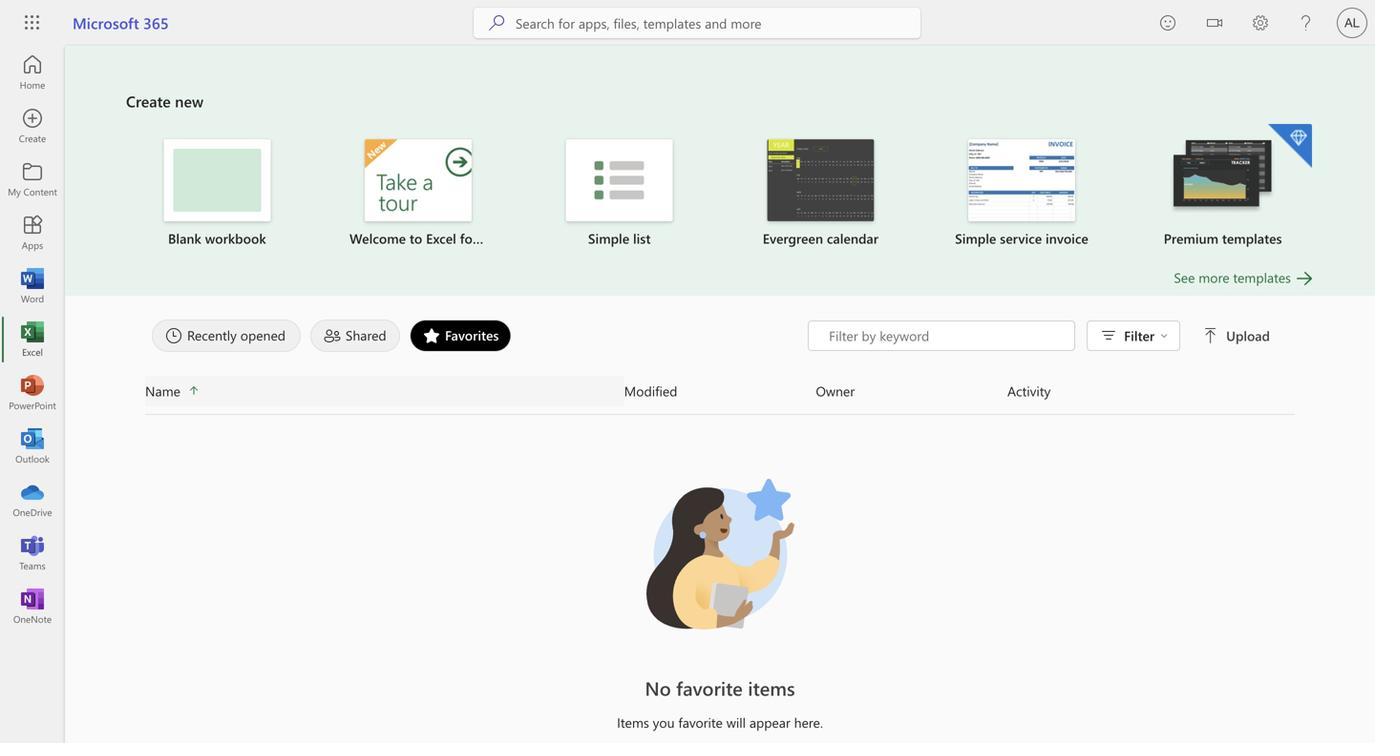 Task type: locate. For each thing, give the bounding box(es) containing it.
shared tab
[[306, 320, 405, 352]]

list containing blank workbook
[[126, 122, 1314, 267]]

welcome
[[350, 230, 406, 247]]

my content image
[[23, 170, 42, 189]]

you
[[653, 714, 675, 732]]

powerpoint image
[[23, 384, 42, 403]]

create image
[[23, 117, 42, 136]]

list
[[126, 122, 1314, 267]]

for
[[460, 230, 478, 247]]

Filter by keyword text field
[[827, 327, 1065, 346]]

favorite
[[676, 676, 743, 701], [678, 714, 723, 732]]

favorites element
[[410, 320, 511, 352]]

templates inside button
[[1233, 269, 1291, 287]]

microsoft 365 banner
[[0, 0, 1375, 49]]

premium templates element
[[1134, 124, 1312, 248]]

simple left service
[[955, 230, 996, 247]]

tab list
[[147, 315, 808, 357]]

favorite up items you favorite will appear here.
[[676, 676, 743, 701]]

will
[[727, 714, 746, 732]]

items you favorite will appear here.
[[617, 714, 823, 732]]

tab list containing recently opened
[[147, 315, 808, 357]]

activity, column 4 of 4 column header
[[1008, 376, 1295, 407]]

no favorite items application
[[0, 46, 1375, 744]]

simple for simple service invoice
[[955, 230, 996, 247]]

simple service invoice element
[[933, 139, 1111, 248]]

calendar
[[827, 230, 879, 247]]

home image
[[23, 63, 42, 82]]

evergreen
[[763, 230, 823, 247]]

0 vertical spatial templates
[[1222, 230, 1282, 247]]

navigation
[[0, 46, 65, 634]]

row containing name
[[145, 376, 1295, 415]]


[[1207, 15, 1222, 31]]

list
[[633, 230, 651, 247]]

al button
[[1329, 0, 1375, 46]]

0 horizontal spatial simple
[[588, 230, 629, 247]]

apps image
[[23, 223, 42, 243]]

workbook
[[205, 230, 266, 247]]

name button
[[145, 376, 624, 407]]

excel
[[426, 230, 456, 247]]

microsoft
[[73, 12, 139, 33]]

1 horizontal spatial simple
[[955, 230, 996, 247]]

teams image
[[23, 544, 42, 563]]

None search field
[[474, 8, 921, 38]]

status
[[808, 321, 1274, 351]]

name
[[145, 382, 180, 400]]

1 vertical spatial templates
[[1233, 269, 1291, 287]]

row
[[145, 376, 1295, 415]]

templates up see more templates button
[[1222, 230, 1282, 247]]

activity
[[1008, 382, 1051, 400]]

favorite left will
[[678, 714, 723, 732]]

evergreen calendar image
[[767, 139, 874, 222]]

filter 
[[1124, 327, 1168, 345]]

simple list
[[588, 230, 651, 247]]

premium templates
[[1164, 230, 1282, 247]]

simple left the list
[[588, 230, 629, 247]]

simple service invoice
[[955, 230, 1089, 247]]

see
[[1174, 269, 1195, 287]]

evergreen calendar element
[[732, 139, 910, 248]]

empty state icon image
[[634, 469, 806, 641]]

items
[[617, 714, 649, 732]]

1 vertical spatial favorite
[[678, 714, 723, 732]]

2 simple from the left
[[955, 230, 996, 247]]

templates right more
[[1233, 269, 1291, 287]]

365
[[143, 12, 169, 33]]

excel image
[[23, 330, 42, 350]]

favorites
[[445, 327, 499, 344]]

tab list inside no favorite items main content
[[147, 315, 808, 357]]

1 simple from the left
[[588, 230, 629, 247]]

0 vertical spatial favorite
[[676, 676, 743, 701]]

filter
[[1124, 327, 1155, 345]]

simple
[[588, 230, 629, 247], [955, 230, 996, 247]]

blank workbook
[[168, 230, 266, 247]]

recently opened
[[187, 327, 286, 344]]

outlook image
[[23, 437, 42, 457]]

items
[[748, 676, 795, 701]]

templates
[[1222, 230, 1282, 247], [1233, 269, 1291, 287]]

see more templates
[[1174, 269, 1291, 287]]

list inside no favorite items main content
[[126, 122, 1314, 267]]

simple list image
[[566, 139, 673, 222]]


[[1203, 329, 1219, 344]]

al
[[1345, 15, 1360, 30]]

premium templates diamond image
[[1268, 124, 1312, 168]]

onedrive image
[[23, 491, 42, 510]]



Task type: vqa. For each thing, say whether or not it's contained in the screenshot.
Name Document cell
no



Task type: describe. For each thing, give the bounding box(es) containing it.
see more templates button
[[1174, 267, 1314, 288]]

new
[[175, 91, 204, 111]]

row inside no favorite items main content
[[145, 376, 1295, 415]]

shared
[[346, 327, 386, 344]]

microsoft 365
[[73, 12, 169, 33]]

invoice
[[1046, 230, 1089, 247]]

favorites tab
[[405, 320, 516, 352]]

welcome to excel for the web element
[[329, 139, 530, 248]]

modified
[[624, 382, 678, 400]]

favorite inside status
[[676, 676, 743, 701]]

modified button
[[624, 376, 816, 407]]

Search box. Suggestions appear as you type. search field
[[516, 8, 921, 38]]

appear
[[750, 714, 791, 732]]

 upload
[[1203, 327, 1270, 345]]

word image
[[23, 277, 42, 296]]

favorite inside status
[[678, 714, 723, 732]]

more
[[1199, 269, 1230, 287]]

evergreen calendar
[[763, 230, 879, 247]]

web
[[505, 230, 530, 247]]

none search field inside microsoft 365 banner
[[474, 8, 921, 38]]

status containing filter
[[808, 321, 1274, 351]]

simple service invoice image
[[968, 139, 1075, 222]]

no favorite items
[[645, 676, 795, 701]]

create new
[[126, 91, 204, 111]]

no favorite items status
[[433, 676, 1008, 702]]

opened
[[240, 327, 286, 344]]

simple list element
[[530, 139, 709, 248]]

blank workbook element
[[128, 139, 306, 248]]

shared element
[[310, 320, 400, 352]]

welcome to excel for the web
[[350, 230, 530, 247]]

premium
[[1164, 230, 1219, 247]]

items you favorite will appear here. status
[[433, 714, 1008, 733]]

owner button
[[816, 376, 1008, 407]]

onenote image
[[23, 598, 42, 617]]

navigation inside no favorite items "application"
[[0, 46, 65, 634]]

 button
[[1192, 0, 1238, 49]]

to
[[410, 230, 422, 247]]

no favorite items main content
[[65, 46, 1375, 744]]

premium templates image
[[1170, 139, 1277, 215]]

service
[[1000, 230, 1042, 247]]

recently
[[187, 327, 237, 344]]

the
[[481, 230, 501, 247]]

recently opened tab
[[147, 320, 306, 352]]

no
[[645, 676, 671, 701]]

blank
[[168, 230, 201, 247]]

recently opened element
[[152, 320, 301, 352]]

upload
[[1226, 327, 1270, 345]]


[[1160, 332, 1168, 340]]

owner
[[816, 382, 855, 400]]

here.
[[794, 714, 823, 732]]

simple for simple list
[[588, 230, 629, 247]]

welcome to excel for the web image
[[365, 139, 472, 222]]

create
[[126, 91, 171, 111]]



